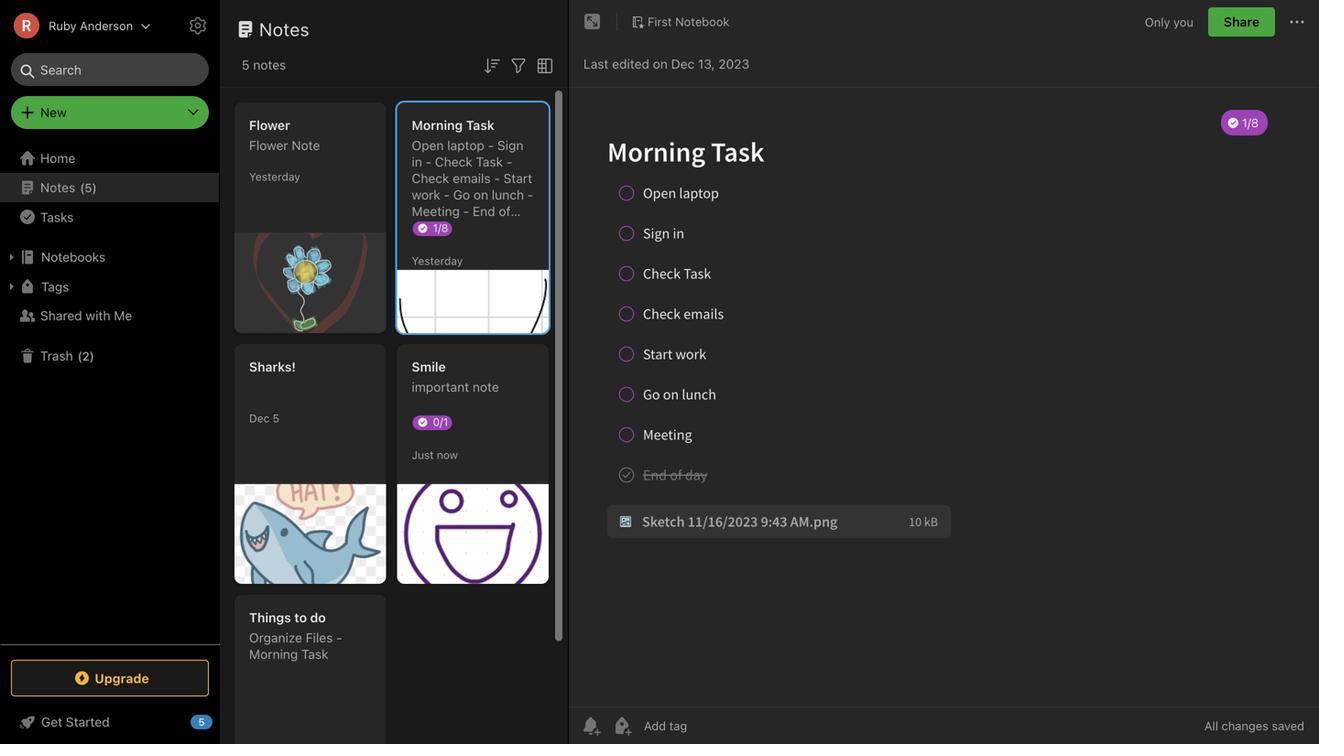 Task type: describe. For each thing, give the bounding box(es) containing it.
tags button
[[0, 272, 219, 301]]

View options field
[[530, 53, 556, 77]]

files
[[306, 631, 333, 646]]

only you
[[1145, 15, 1194, 29]]

- up 'lunch'
[[494, 171, 500, 186]]

lunch
[[492, 187, 524, 202]]

morning inside things to do organize files - morning task
[[249, 647, 298, 662]]

laptop
[[447, 138, 485, 153]]

note
[[292, 138, 320, 153]]

2023
[[718, 56, 750, 71]]

2
[[82, 349, 90, 363]]

shared with me
[[40, 308, 132, 323]]

tasks button
[[0, 202, 219, 232]]

morning task open laptop - sign in - check task - check emails - start work - go on lunch - meeting - end of day
[[412, 118, 533, 235]]

Add tag field
[[642, 719, 780, 734]]

1/8
[[433, 222, 448, 235]]

notes for notes
[[259, 18, 310, 40]]

you
[[1174, 15, 1194, 29]]

do
[[310, 611, 326, 626]]

upgrade
[[95, 671, 149, 686]]

More actions field
[[1286, 7, 1308, 37]]

Add filters field
[[508, 53, 530, 77]]

all changes saved
[[1205, 720, 1305, 733]]

- left sign
[[488, 138, 494, 153]]

1 vertical spatial dec
[[249, 412, 270, 425]]

notebooks
[[41, 250, 105, 265]]

things to do organize files - morning task
[[249, 611, 342, 662]]

new button
[[11, 96, 209, 129]]

me
[[114, 308, 132, 323]]

changes
[[1222, 720, 1269, 733]]

- down go
[[463, 204, 469, 219]]

new
[[40, 105, 67, 120]]

home
[[40, 151, 75, 166]]

expand tags image
[[5, 279, 19, 294]]

smile important note
[[412, 360, 499, 395]]

share button
[[1208, 7, 1275, 37]]

notes for notes ( 5 )
[[40, 180, 75, 195]]

in
[[412, 154, 422, 169]]

first notebook button
[[625, 9, 736, 35]]

Help and Learning task checklist field
[[0, 708, 220, 737]]

) for trash
[[90, 349, 94, 363]]

go
[[453, 187, 470, 202]]

on inside the note window element
[[653, 56, 668, 71]]

( for notes
[[80, 181, 85, 194]]

0/1
[[433, 416, 448, 429]]

) for notes
[[92, 181, 97, 194]]

more actions image
[[1286, 11, 1308, 33]]

shared with me link
[[0, 301, 219, 331]]

sharks!
[[249, 360, 296, 375]]

ruby
[[49, 19, 77, 33]]

first notebook
[[648, 15, 730, 28]]

tree containing home
[[0, 144, 220, 644]]

Note Editor text field
[[569, 88, 1319, 707]]

( for trash
[[78, 349, 82, 363]]

notebooks link
[[0, 243, 219, 272]]

saved
[[1272, 720, 1305, 733]]

- right in
[[426, 154, 432, 169]]

all
[[1205, 720, 1218, 733]]

0 horizontal spatial yesterday
[[249, 170, 300, 183]]

notebook
[[675, 15, 730, 28]]

add filters image
[[508, 55, 530, 77]]

thumbnail image for important note
[[397, 485, 549, 584]]

thumbnail image for flower note
[[235, 234, 386, 333]]

- left go
[[444, 187, 450, 202]]

notes
[[253, 57, 286, 72]]

1 vertical spatial task
[[476, 154, 503, 169]]

of
[[499, 204, 511, 219]]

anderson
[[80, 19, 133, 33]]

flower flower note
[[249, 118, 320, 153]]

0 vertical spatial task
[[466, 118, 495, 133]]

important
[[412, 380, 469, 395]]

Search text field
[[24, 53, 196, 86]]



Task type: vqa. For each thing, say whether or not it's contained in the screenshot.
icon on a note, notebook, stack or tag to add it here.
no



Task type: locate. For each thing, give the bounding box(es) containing it.
end
[[473, 204, 495, 219]]

dec left 13, at the right top of the page
[[671, 56, 695, 71]]

1 horizontal spatial notes
[[259, 18, 310, 40]]

tree
[[0, 144, 220, 644]]

0 vertical spatial yesterday
[[249, 170, 300, 183]]

0 vertical spatial flower
[[249, 118, 290, 133]]

None search field
[[24, 53, 196, 86]]

trash
[[40, 349, 73, 364]]

1 vertical spatial (
[[78, 349, 82, 363]]

( inside notes ( 5 )
[[80, 181, 85, 194]]

2 vertical spatial task
[[301, 647, 328, 662]]

add a reminder image
[[580, 715, 602, 737]]

home link
[[0, 144, 220, 173]]

) down home link
[[92, 181, 97, 194]]

just
[[412, 449, 434, 462]]

1 vertical spatial flower
[[249, 138, 288, 153]]

just now
[[412, 449, 458, 462]]

- inside things to do organize files - morning task
[[336, 631, 342, 646]]

get
[[41, 715, 62, 730]]

1 horizontal spatial on
[[653, 56, 668, 71]]

task up laptop
[[466, 118, 495, 133]]

0 vertical spatial notes
[[259, 18, 310, 40]]

expand notebooks image
[[5, 250, 19, 265]]

on up end
[[474, 187, 488, 202]]

0 vertical spatial dec
[[671, 56, 695, 71]]

first
[[648, 15, 672, 28]]

1 vertical spatial on
[[474, 187, 488, 202]]

- down sign
[[506, 154, 512, 169]]

) right trash
[[90, 349, 94, 363]]

check
[[435, 154, 473, 169], [412, 171, 449, 186]]

trash ( 2 )
[[40, 349, 94, 364]]

1 horizontal spatial dec
[[671, 56, 695, 71]]

only
[[1145, 15, 1170, 29]]

0 horizontal spatial notes
[[40, 180, 75, 195]]

dec
[[671, 56, 695, 71], [249, 412, 270, 425]]

on right edited
[[653, 56, 668, 71]]

task up emails
[[476, 154, 503, 169]]

last
[[584, 56, 609, 71]]

notes ( 5 )
[[40, 180, 97, 195]]

flower
[[249, 118, 290, 133], [249, 138, 288, 153]]

5 down home link
[[85, 181, 92, 194]]

morning down organize
[[249, 647, 298, 662]]

5 left click to collapse icon
[[198, 717, 205, 729]]

smile
[[412, 360, 446, 375]]

check up work
[[412, 171, 449, 186]]

( down home link
[[80, 181, 85, 194]]

start
[[503, 171, 532, 186]]

task
[[466, 118, 495, 133], [476, 154, 503, 169], [301, 647, 328, 662]]

yesterday
[[249, 170, 300, 183], [412, 255, 463, 268]]

task down files
[[301, 647, 328, 662]]

edited
[[612, 56, 649, 71]]

things
[[249, 611, 291, 626]]

share
[[1224, 14, 1260, 29]]

day
[[412, 220, 433, 235]]

0 horizontal spatial dec
[[249, 412, 270, 425]]

started
[[66, 715, 110, 730]]

(
[[80, 181, 85, 194], [78, 349, 82, 363]]

5
[[242, 57, 250, 72], [85, 181, 92, 194], [273, 412, 279, 425], [198, 717, 205, 729]]

yesterday down the flower flower note
[[249, 170, 300, 183]]

shared
[[40, 308, 82, 323]]

dec inside the note window element
[[671, 56, 695, 71]]

thumbnail image
[[235, 234, 386, 333], [397, 270, 549, 333], [235, 485, 386, 584], [397, 485, 549, 584]]

Account field
[[0, 7, 151, 44]]

2 flower from the top
[[249, 138, 288, 153]]

0 vertical spatial on
[[653, 56, 668, 71]]

notes up notes
[[259, 18, 310, 40]]

check down laptop
[[435, 154, 473, 169]]

13,
[[698, 56, 715, 71]]

0 vertical spatial )
[[92, 181, 97, 194]]

thumbnail image for open laptop - sign in - check task - check emails - start work - go on lunch - meeting - end of day
[[397, 270, 549, 333]]

task inside things to do organize files - morning task
[[301, 647, 328, 662]]

open
[[412, 138, 444, 153]]

work
[[412, 187, 440, 202]]

Sort options field
[[481, 53, 503, 77]]

5 left notes
[[242, 57, 250, 72]]

1 horizontal spatial morning
[[412, 118, 463, 133]]

( right trash
[[78, 349, 82, 363]]

0 vertical spatial check
[[435, 154, 473, 169]]

ruby anderson
[[49, 19, 133, 33]]

-
[[488, 138, 494, 153], [426, 154, 432, 169], [506, 154, 512, 169], [494, 171, 500, 186], [444, 187, 450, 202], [528, 187, 533, 202], [463, 204, 469, 219], [336, 631, 342, 646]]

morning inside morning task open laptop - sign in - check task - check emails - start work - go on lunch - meeting - end of day
[[412, 118, 463, 133]]

0 vertical spatial (
[[80, 181, 85, 194]]

note window element
[[569, 0, 1319, 745]]

expand note image
[[582, 11, 604, 33]]

notes
[[259, 18, 310, 40], [40, 180, 75, 195]]

5 down sharks!
[[273, 412, 279, 425]]

dec down sharks!
[[249, 412, 270, 425]]

click to collapse image
[[213, 711, 227, 733]]

1 flower from the top
[[249, 118, 290, 133]]

)
[[92, 181, 97, 194], [90, 349, 94, 363]]

( inside trash ( 2 )
[[78, 349, 82, 363]]

tasks
[[40, 210, 74, 225]]

) inside trash ( 2 )
[[90, 349, 94, 363]]

meeting
[[412, 204, 460, 219]]

add tag image
[[611, 715, 633, 737]]

settings image
[[187, 15, 209, 37]]

with
[[86, 308, 110, 323]]

tags
[[41, 279, 69, 294]]

1 vertical spatial )
[[90, 349, 94, 363]]

1 vertical spatial morning
[[249, 647, 298, 662]]

1 vertical spatial notes
[[40, 180, 75, 195]]

) inside notes ( 5 )
[[92, 181, 97, 194]]

5 inside notes ( 5 )
[[85, 181, 92, 194]]

note
[[473, 380, 499, 395]]

to
[[294, 611, 307, 626]]

now
[[437, 449, 458, 462]]

get started
[[41, 715, 110, 730]]

1 vertical spatial check
[[412, 171, 449, 186]]

yesterday down 1/8
[[412, 255, 463, 268]]

dec 5
[[249, 412, 279, 425]]

on
[[653, 56, 668, 71], [474, 187, 488, 202]]

5 notes
[[242, 57, 286, 72]]

sign
[[497, 138, 523, 153]]

on inside morning task open laptop - sign in - check task - check emails - start work - go on lunch - meeting - end of day
[[474, 187, 488, 202]]

upgrade button
[[11, 661, 209, 697]]

- down 'start'
[[528, 187, 533, 202]]

morning
[[412, 118, 463, 133], [249, 647, 298, 662]]

0 horizontal spatial on
[[474, 187, 488, 202]]

5 inside help and learning task checklist field
[[198, 717, 205, 729]]

flower down notes
[[249, 118, 290, 133]]

flower left note
[[249, 138, 288, 153]]

organize
[[249, 631, 302, 646]]

0 vertical spatial morning
[[412, 118, 463, 133]]

notes down the home in the top of the page
[[40, 180, 75, 195]]

last edited on dec 13, 2023
[[584, 56, 750, 71]]

morning up 'open'
[[412, 118, 463, 133]]

0 horizontal spatial morning
[[249, 647, 298, 662]]

1 horizontal spatial yesterday
[[412, 255, 463, 268]]

1 vertical spatial yesterday
[[412, 255, 463, 268]]

- right files
[[336, 631, 342, 646]]

emails
[[453, 171, 491, 186]]



